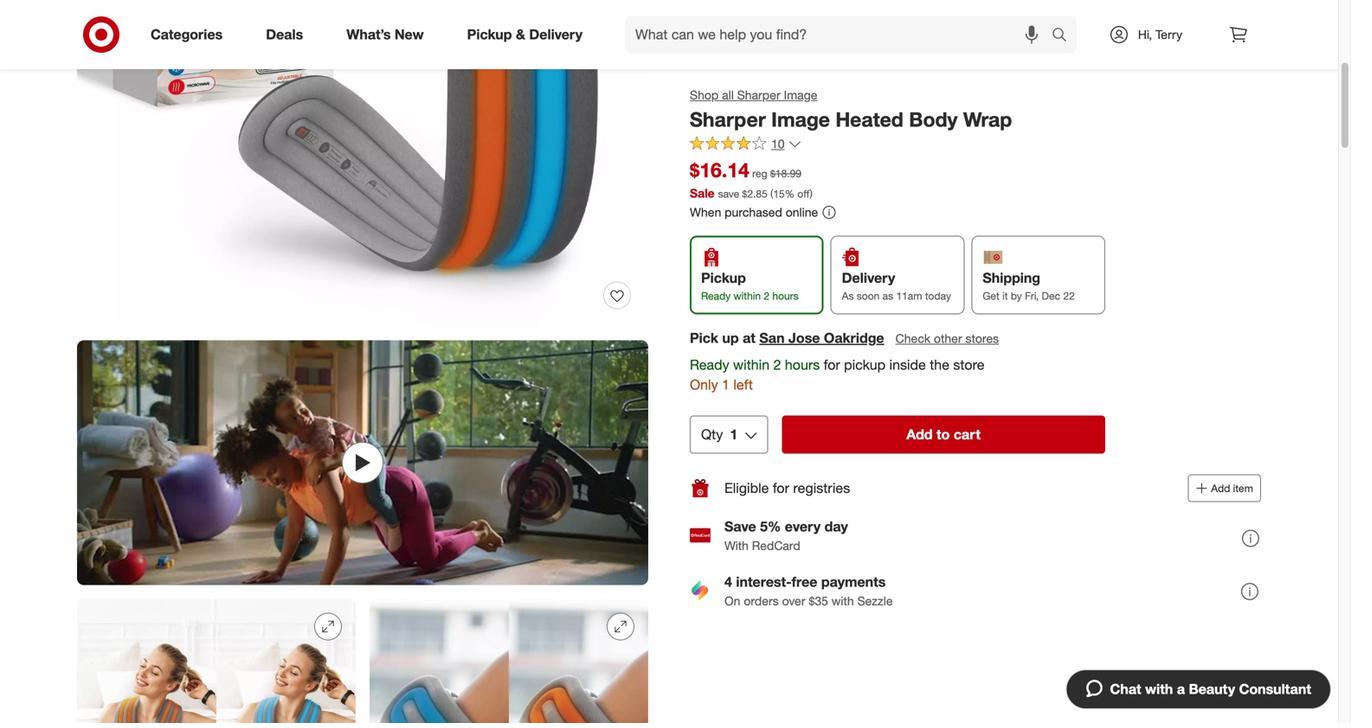 Task type: vqa. For each thing, say whether or not it's contained in the screenshot.
wash inside the $2 off Downy unstopables in-wash scent beads MFR single-use coupon
no



Task type: describe. For each thing, give the bounding box(es) containing it.
eligible for registries
[[725, 480, 850, 497]]

check other stores
[[896, 331, 999, 346]]

fri,
[[1025, 290, 1039, 303]]

categories link
[[136, 16, 244, 54]]

1 inside ready within 2 hours for pickup inside the store only 1 left
[[722, 377, 730, 393]]

a
[[1177, 681, 1185, 698]]

$35
[[809, 594, 828, 609]]

$16.14 reg $18.99 sale save $ 2.85 ( 15 % off )
[[690, 158, 813, 201]]

0 vertical spatial sharper
[[737, 87, 781, 103]]

store
[[954, 357, 985, 374]]

4
[[725, 574, 732, 591]]

sharper image heated body wrap, 1 of 9 image
[[77, 0, 648, 327]]

when purchased online
[[690, 205, 818, 220]]

$16.14
[[690, 158, 750, 182]]

body
[[909, 107, 958, 132]]

at
[[743, 330, 756, 347]]

purchased
[[725, 205, 783, 220]]

pick up at san jose oakridge
[[690, 330, 884, 347]]

only
[[690, 377, 718, 393]]

delivery as soon as 11am today
[[842, 270, 951, 303]]

1 vertical spatial image
[[772, 107, 830, 132]]

add for add to cart
[[907, 426, 933, 443]]

hours inside ready within 2 hours for pickup inside the store only 1 left
[[785, 357, 820, 374]]

get
[[983, 290, 1000, 303]]

add to cart button
[[782, 416, 1106, 454]]

shop all sharper image sharper image heated body wrap
[[690, 87, 1012, 132]]

save 5% every day with redcard
[[725, 518, 848, 554]]

by
[[1011, 290, 1022, 303]]

consultant
[[1239, 681, 1312, 698]]

$
[[742, 188, 748, 201]]

ready inside pickup ready within 2 hours
[[701, 290, 731, 303]]

it
[[1003, 290, 1008, 303]]

pickup for &
[[467, 26, 512, 43]]

sharper image heated body wrap, 4 of 9 image
[[370, 600, 648, 724]]

search
[[1044, 28, 1086, 45]]

item
[[1233, 482, 1254, 495]]

check
[[896, 331, 931, 346]]

4 interest-free payments on orders over $35 with sezzle
[[725, 574, 893, 609]]

to
[[937, 426, 950, 443]]

when
[[690, 205, 721, 220]]

terry
[[1156, 27, 1183, 42]]

sezzle
[[858, 594, 893, 609]]

off
[[798, 188, 810, 201]]

with inside 4 interest-free payments on orders over $35 with sezzle
[[832, 594, 854, 609]]

2 inside ready within 2 hours for pickup inside the store only 1 left
[[774, 357, 781, 374]]

ready within 2 hours for pickup inside the store only 1 left
[[690, 357, 985, 393]]

heated
[[836, 107, 904, 132]]

pickup & delivery link
[[452, 16, 604, 54]]

reg
[[752, 167, 768, 180]]

search button
[[1044, 16, 1086, 57]]

10 link
[[690, 136, 802, 156]]

free
[[792, 574, 818, 591]]

payments
[[822, 574, 886, 591]]

sharper image heated body wrap, 2 of 9, play video image
[[77, 341, 648, 586]]

0 horizontal spatial for
[[773, 480, 790, 497]]

what's new
[[347, 26, 424, 43]]

inside
[[890, 357, 926, 374]]

every
[[785, 518, 821, 535]]

san
[[760, 330, 785, 347]]

chat with a beauty consultant button
[[1066, 670, 1332, 710]]

15
[[773, 188, 785, 201]]

cart
[[954, 426, 981, 443]]

pick
[[690, 330, 719, 347]]

&
[[516, 26, 525, 43]]

$18.99
[[771, 167, 802, 180]]

the
[[930, 357, 950, 374]]

hi, terry
[[1138, 27, 1183, 42]]

stores
[[966, 331, 999, 346]]

add for add item
[[1211, 482, 1231, 495]]

shipping get it by fri, dec 22
[[983, 270, 1075, 303]]

as
[[842, 290, 854, 303]]

shop
[[690, 87, 719, 103]]

shipping
[[983, 270, 1041, 287]]

chat
[[1110, 681, 1142, 698]]

categories
[[151, 26, 223, 43]]

over
[[782, 594, 806, 609]]

beauty
[[1189, 681, 1236, 698]]

qty 1
[[701, 426, 738, 443]]

11am
[[896, 290, 922, 303]]

add item
[[1211, 482, 1254, 495]]



Task type: locate. For each thing, give the bounding box(es) containing it.
for inside ready within 2 hours for pickup inside the store only 1 left
[[824, 357, 840, 374]]

pickup inside pickup ready within 2 hours
[[701, 270, 746, 287]]

2 up san
[[764, 290, 770, 303]]

jose
[[789, 330, 820, 347]]

hi,
[[1138, 27, 1153, 42]]

1 horizontal spatial delivery
[[842, 270, 895, 287]]

0 horizontal spatial delivery
[[529, 26, 583, 43]]

ready inside ready within 2 hours for pickup inside the store only 1 left
[[690, 357, 729, 374]]

wrap
[[963, 107, 1012, 132]]

pickup up up
[[701, 270, 746, 287]]

online
[[786, 205, 818, 220]]

1 horizontal spatial 2
[[774, 357, 781, 374]]

for down san jose oakridge button on the top of the page
[[824, 357, 840, 374]]

1 vertical spatial ready
[[690, 357, 729, 374]]

san jose oakridge button
[[760, 329, 884, 348]]

0 horizontal spatial with
[[832, 594, 854, 609]]

hours inside pickup ready within 2 hours
[[773, 290, 799, 303]]

hours up pick up at san jose oakridge
[[773, 290, 799, 303]]

as
[[883, 290, 894, 303]]

0 vertical spatial delivery
[[529, 26, 583, 43]]

0 horizontal spatial pickup
[[467, 26, 512, 43]]

0 vertical spatial for
[[824, 357, 840, 374]]

1 vertical spatial 1
[[730, 426, 738, 443]]

left
[[734, 377, 753, 393]]

0 vertical spatial hours
[[773, 290, 799, 303]]

2 down san
[[774, 357, 781, 374]]

interest-
[[736, 574, 792, 591]]

0 vertical spatial with
[[832, 594, 854, 609]]

chat with a beauty consultant
[[1110, 681, 1312, 698]]

10
[[771, 137, 785, 152]]

delivery
[[529, 26, 583, 43], [842, 270, 895, 287]]

pickup left &
[[467, 26, 512, 43]]

%
[[785, 188, 795, 201]]

0 vertical spatial within
[[734, 290, 761, 303]]

day
[[825, 518, 848, 535]]

on
[[725, 594, 741, 609]]

1 vertical spatial hours
[[785, 357, 820, 374]]

1 horizontal spatial for
[[824, 357, 840, 374]]

1 vertical spatial with
[[1146, 681, 1173, 698]]

add left to
[[907, 426, 933, 443]]

1 vertical spatial for
[[773, 480, 790, 497]]

1 vertical spatial sharper
[[690, 107, 766, 132]]

oakridge
[[824, 330, 884, 347]]

eligible
[[725, 480, 769, 497]]

1 horizontal spatial with
[[1146, 681, 1173, 698]]

1 vertical spatial delivery
[[842, 270, 895, 287]]

sharper image heated body wrap, 3 of 9 image
[[77, 600, 356, 724]]

add left item
[[1211, 482, 1231, 495]]

1 vertical spatial add
[[1211, 482, 1231, 495]]

within inside pickup ready within 2 hours
[[734, 290, 761, 303]]

new
[[395, 26, 424, 43]]

22
[[1064, 290, 1075, 303]]

pickup ready within 2 hours
[[701, 270, 799, 303]]

1 left left
[[722, 377, 730, 393]]

delivery right &
[[529, 26, 583, 43]]

today
[[925, 290, 951, 303]]

orders
[[744, 594, 779, 609]]

0 horizontal spatial 2
[[764, 290, 770, 303]]

0 vertical spatial image
[[784, 87, 818, 103]]

0 horizontal spatial add
[[907, 426, 933, 443]]

2
[[764, 290, 770, 303], [774, 357, 781, 374]]

pickup for ready
[[701, 270, 746, 287]]

2 inside pickup ready within 2 hours
[[764, 290, 770, 303]]

sale
[[690, 186, 715, 201]]

5%
[[760, 518, 781, 535]]

deals
[[266, 26, 303, 43]]

delivery inside delivery as soon as 11am today
[[842, 270, 895, 287]]

sharper
[[737, 87, 781, 103], [690, 107, 766, 132]]

with down payments
[[832, 594, 854, 609]]

delivery up soon
[[842, 270, 895, 287]]

(
[[771, 188, 773, 201]]

what's new link
[[332, 16, 446, 54]]

within up at
[[734, 290, 761, 303]]

1
[[722, 377, 730, 393], [730, 426, 738, 443]]

qty
[[701, 426, 723, 443]]

ready up pick
[[701, 290, 731, 303]]

all
[[722, 87, 734, 103]]

check other stores button
[[895, 329, 1000, 349]]

with
[[725, 538, 749, 554]]

1 vertical spatial pickup
[[701, 270, 746, 287]]

up
[[722, 330, 739, 347]]

0 vertical spatial pickup
[[467, 26, 512, 43]]

pickup
[[844, 357, 886, 374]]

1 horizontal spatial pickup
[[701, 270, 746, 287]]

sharper down all
[[690, 107, 766, 132]]

add item button
[[1188, 475, 1261, 502]]

)
[[810, 188, 813, 201]]

1 within from the top
[[734, 290, 761, 303]]

with inside button
[[1146, 681, 1173, 698]]

1 vertical spatial 2
[[774, 357, 781, 374]]

dec
[[1042, 290, 1061, 303]]

for right eligible at the bottom
[[773, 480, 790, 497]]

hours down 'jose'
[[785, 357, 820, 374]]

add
[[907, 426, 933, 443], [1211, 482, 1231, 495]]

add to cart
[[907, 426, 981, 443]]

deals link
[[251, 16, 325, 54]]

0 vertical spatial ready
[[701, 290, 731, 303]]

pickup & delivery
[[467, 26, 583, 43]]

1 vertical spatial within
[[733, 357, 770, 374]]

1 right 'qty'
[[730, 426, 738, 443]]

0 vertical spatial 1
[[722, 377, 730, 393]]

What can we help you find? suggestions appear below search field
[[625, 16, 1056, 54]]

0 vertical spatial add
[[907, 426, 933, 443]]

save
[[725, 518, 756, 535]]

0 vertical spatial 2
[[764, 290, 770, 303]]

1 horizontal spatial 1
[[730, 426, 738, 443]]

soon
[[857, 290, 880, 303]]

other
[[934, 331, 962, 346]]

ready
[[701, 290, 731, 303], [690, 357, 729, 374]]

for
[[824, 357, 840, 374], [773, 480, 790, 497]]

with left a
[[1146, 681, 1173, 698]]

ready up only
[[690, 357, 729, 374]]

redcard
[[752, 538, 801, 554]]

1 horizontal spatial add
[[1211, 482, 1231, 495]]

save
[[718, 188, 740, 201]]

within inside ready within 2 hours for pickup inside the store only 1 left
[[733, 357, 770, 374]]

within up left
[[733, 357, 770, 374]]

hours
[[773, 290, 799, 303], [785, 357, 820, 374]]

0 horizontal spatial 1
[[722, 377, 730, 393]]

2.85
[[748, 188, 768, 201]]

2 within from the top
[[733, 357, 770, 374]]

sharper right all
[[737, 87, 781, 103]]



